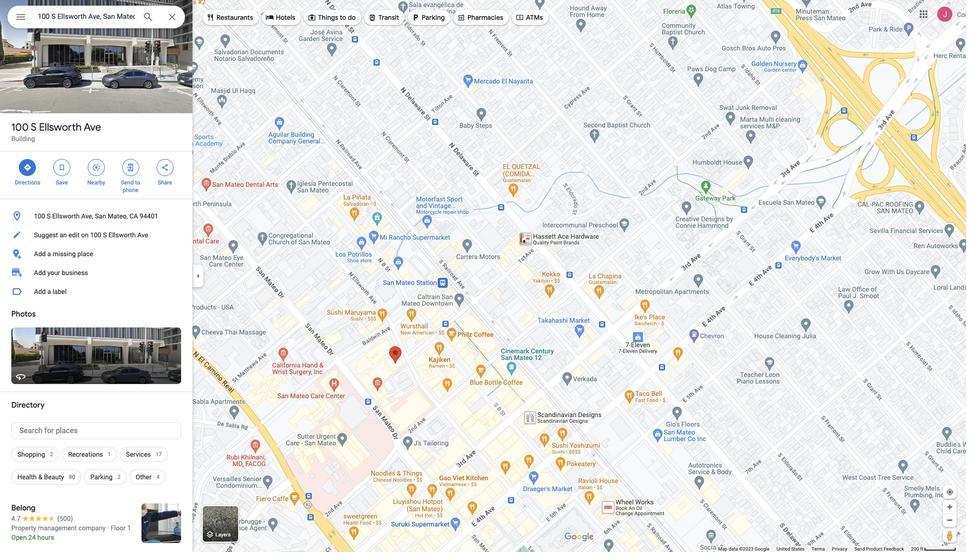 Task type: vqa. For each thing, say whether or not it's contained in the screenshot.
third Add from the bottom of the 100 S Ellsworth Ave main content
yes



Task type: locate. For each thing, give the bounding box(es) containing it.
states
[[792, 546, 805, 552]]

data
[[729, 546, 738, 552]]

footer containing map data ©2023 google
[[718, 546, 911, 552]]

0 vertical spatial 100
[[11, 121, 29, 134]]

beauty
[[44, 473, 64, 481]]

1 inside property management company · floor 1 open 24 hours
[[127, 524, 131, 532]]

2 a from the top
[[47, 288, 51, 295]]

property
[[11, 524, 36, 532]]

united states button
[[777, 546, 805, 552]]

1 horizontal spatial 1
[[127, 524, 131, 532]]

send inside button
[[855, 546, 865, 552]]

1 horizontal spatial 2
[[117, 474, 121, 480]]

suggest
[[34, 231, 58, 239]]

send left product
[[855, 546, 865, 552]]

a left label
[[47, 288, 51, 295]]

ellsworth inside 100 s ellsworth ave building
[[39, 121, 82, 134]]

1 vertical spatial to
[[135, 179, 140, 186]]

0 horizontal spatial ave
[[84, 121, 101, 134]]

0 vertical spatial 2
[[50, 451, 53, 458]]

phone
[[123, 187, 138, 193]]

photos
[[11, 310, 36, 319]]

ellsworth inside "button"
[[52, 212, 80, 220]]

1 right floor
[[127, 524, 131, 532]]

s up 'building' on the top left of page
[[31, 121, 37, 134]]

4.7 stars 500 reviews image
[[11, 514, 73, 523]]

0 vertical spatial ave
[[84, 121, 101, 134]]

footer
[[718, 546, 911, 552]]

footer inside google maps element
[[718, 546, 911, 552]]

1 inside recreations 1
[[108, 451, 111, 458]]

0 vertical spatial 1
[[108, 451, 111, 458]]

©2023
[[739, 546, 754, 552]]

None text field
[[11, 422, 181, 439]]

label
[[53, 288, 67, 295]]

ave down 94401
[[137, 231, 148, 239]]

suggest an edit on 100 s ellsworth ave
[[34, 231, 148, 239]]

100 for ave,
[[34, 212, 45, 220]]

a inside 'add a label' button
[[47, 288, 51, 295]]

a
[[47, 250, 51, 258], [47, 288, 51, 295]]

parking inside  parking
[[422, 13, 445, 22]]

200 ft button
[[911, 546, 957, 552]]

s
[[31, 121, 37, 134], [47, 212, 51, 220], [103, 231, 107, 239]]

0 vertical spatial add
[[34, 250, 46, 258]]

1 vertical spatial parking
[[90, 473, 113, 481]]

add left your
[[34, 269, 46, 277]]

add inside button
[[34, 250, 46, 258]]

ave up  at left
[[84, 121, 101, 134]]

0 vertical spatial ellsworth
[[39, 121, 82, 134]]

add down suggest
[[34, 250, 46, 258]]

add for add a missing place
[[34, 250, 46, 258]]

2 vertical spatial s
[[103, 231, 107, 239]]

1 vertical spatial 100
[[34, 212, 45, 220]]

2 vertical spatial add
[[34, 288, 46, 295]]

0 horizontal spatial to
[[135, 179, 140, 186]]

send up phone
[[121, 179, 134, 186]]

send to phone
[[121, 179, 140, 193]]

s for ave
[[31, 121, 37, 134]]

2 vertical spatial ellsworth
[[109, 231, 136, 239]]

100
[[11, 121, 29, 134], [34, 212, 45, 220], [90, 231, 101, 239]]

recreations
[[68, 451, 103, 458]]

s down the san
[[103, 231, 107, 239]]

1 vertical spatial send
[[855, 546, 865, 552]]

0 vertical spatial s
[[31, 121, 37, 134]]

2
[[50, 451, 53, 458], [117, 474, 121, 480]]


[[412, 12, 420, 23]]

2 horizontal spatial 100
[[90, 231, 101, 239]]


[[266, 12, 274, 23]]

to inside send to phone
[[135, 179, 140, 186]]

2 right shopping
[[50, 451, 53, 458]]

to up phone
[[135, 179, 140, 186]]

1 a from the top
[[47, 250, 51, 258]]

1 horizontal spatial parking
[[422, 13, 445, 22]]

united
[[777, 546, 790, 552]]

100 right on
[[90, 231, 101, 239]]

100 inside "button"
[[34, 212, 45, 220]]

ft
[[921, 546, 924, 552]]

parking inside 100 s ellsworth ave main content
[[90, 473, 113, 481]]

s inside 100 s ellsworth ave, san mateo, ca 94401 "button"
[[47, 212, 51, 220]]

parking right 
[[422, 13, 445, 22]]

·
[[107, 524, 109, 532]]

2 horizontal spatial s
[[103, 231, 107, 239]]

0 horizontal spatial parking
[[90, 473, 113, 481]]

1 horizontal spatial ave
[[137, 231, 148, 239]]

a inside add a missing place button
[[47, 250, 51, 258]]

100 up suggest
[[34, 212, 45, 220]]

ellsworth up "" on the top
[[39, 121, 82, 134]]

0 vertical spatial a
[[47, 250, 51, 258]]

2 for shopping
[[50, 451, 53, 458]]

floor
[[111, 524, 126, 532]]

send
[[121, 179, 134, 186], [855, 546, 865, 552]]

save
[[56, 179, 68, 186]]

a for label
[[47, 288, 51, 295]]

share
[[158, 179, 172, 186]]

do
[[348, 13, 356, 22]]

200
[[911, 546, 919, 552]]

a left missing
[[47, 250, 51, 258]]

hours
[[37, 534, 54, 541]]

ave inside 100 s ellsworth ave building
[[84, 121, 101, 134]]


[[15, 10, 26, 24]]

add left label
[[34, 288, 46, 295]]

google maps element
[[0, 0, 966, 552]]

show street view coverage image
[[943, 529, 957, 543]]

0 horizontal spatial s
[[31, 121, 37, 134]]

2 vertical spatial 100
[[90, 231, 101, 239]]

0 vertical spatial parking
[[422, 13, 445, 22]]

2 for parking
[[117, 474, 121, 480]]

1 horizontal spatial to
[[340, 13, 346, 22]]

1 horizontal spatial 100
[[34, 212, 45, 220]]

 pharmacies
[[457, 12, 503, 23]]

ave inside button
[[137, 231, 148, 239]]

1 vertical spatial ave
[[137, 231, 148, 239]]

1 vertical spatial 1
[[127, 524, 131, 532]]

show your location image
[[946, 488, 955, 496]]

1 horizontal spatial send
[[855, 546, 865, 552]]

feedback
[[884, 546, 904, 552]]

 parking
[[412, 12, 445, 23]]

0 horizontal spatial send
[[121, 179, 134, 186]]

ellsworth inside button
[[109, 231, 136, 239]]

ellsworth down mateo,
[[109, 231, 136, 239]]

100 inside 100 s ellsworth ave building
[[11, 121, 29, 134]]

parking down recreations 1 in the bottom of the page
[[90, 473, 113, 481]]


[[161, 162, 169, 173]]

 restaurants
[[206, 12, 253, 23]]

to
[[340, 13, 346, 22], [135, 179, 140, 186]]

1 up parking 2
[[108, 451, 111, 458]]

 transit
[[368, 12, 399, 23]]

on
[[81, 231, 89, 239]]


[[23, 162, 32, 173]]

None field
[[38, 11, 135, 22]]

0 horizontal spatial 2
[[50, 451, 53, 458]]

to left 'do'
[[340, 13, 346, 22]]

0 vertical spatial to
[[340, 13, 346, 22]]

collapse side panel image
[[193, 271, 203, 281]]

3 add from the top
[[34, 288, 46, 295]]

2 inside shopping 2
[[50, 451, 53, 458]]

0 vertical spatial send
[[121, 179, 134, 186]]

send for send product feedback
[[855, 546, 865, 552]]

2 left other
[[117, 474, 121, 480]]

1 vertical spatial add
[[34, 269, 46, 277]]

1
[[108, 451, 111, 458], [127, 524, 131, 532]]

other 4
[[136, 473, 160, 481]]

none field inside 100 s ellsworth ave, san mateo, ca 94401 field
[[38, 11, 135, 22]]

add a label button
[[0, 282, 193, 301]]

100 s ellsworth ave main content
[[0, 0, 193, 552]]

send product feedback button
[[855, 546, 904, 552]]

1 vertical spatial s
[[47, 212, 51, 220]]

1 horizontal spatial s
[[47, 212, 51, 220]]

0 horizontal spatial 1
[[108, 451, 111, 458]]

s up suggest
[[47, 212, 51, 220]]

1 vertical spatial a
[[47, 288, 51, 295]]

privacy button
[[832, 546, 848, 552]]

send inside send to phone
[[121, 179, 134, 186]]

ellsworth up an on the top of the page
[[52, 212, 80, 220]]

1 vertical spatial ellsworth
[[52, 212, 80, 220]]

2 add from the top
[[34, 269, 46, 277]]

0 horizontal spatial 100
[[11, 121, 29, 134]]

17
[[156, 451, 162, 458]]

1 add from the top
[[34, 250, 46, 258]]

1 vertical spatial 2
[[117, 474, 121, 480]]

add inside button
[[34, 288, 46, 295]]

business
[[62, 269, 88, 277]]

ellsworth
[[39, 121, 82, 134], [52, 212, 80, 220], [109, 231, 136, 239]]

2 inside parking 2
[[117, 474, 121, 480]]

24
[[28, 534, 36, 541]]

add a label
[[34, 288, 67, 295]]

map
[[718, 546, 728, 552]]

management
[[38, 524, 77, 532]]

add
[[34, 250, 46, 258], [34, 269, 46, 277], [34, 288, 46, 295]]

100 up 'building' on the top left of page
[[11, 121, 29, 134]]

s inside 100 s ellsworth ave building
[[31, 121, 37, 134]]



Task type: describe. For each thing, give the bounding box(es) containing it.
zoom out image
[[947, 517, 954, 524]]

property management company · floor 1 open 24 hours
[[11, 524, 131, 541]]

map data ©2023 google
[[718, 546, 770, 552]]

80
[[69, 474, 75, 480]]

send for send to phone
[[121, 179, 134, 186]]

100 s ellsworth ave building
[[11, 121, 101, 143]]

terms button
[[812, 546, 825, 552]]

health & beauty 80
[[17, 473, 75, 481]]

privacy
[[832, 546, 848, 552]]

100 s ellsworth ave, san mateo, ca 94401
[[34, 212, 158, 220]]

missing
[[53, 250, 76, 258]]

4.7
[[11, 515, 20, 522]]

services
[[126, 451, 151, 458]]

add your business link
[[0, 263, 193, 282]]

s inside suggest an edit on 100 s ellsworth ave button
[[103, 231, 107, 239]]

actions for 100 s ellsworth ave region
[[0, 151, 193, 199]]

add a missing place button
[[0, 244, 193, 263]]

your
[[47, 269, 60, 277]]

terms
[[812, 546, 825, 552]]

restaurants
[[217, 13, 253, 22]]

to inside  things to do
[[340, 13, 346, 22]]

directions
[[15, 179, 40, 186]]

an
[[60, 231, 67, 239]]


[[58, 162, 66, 173]]


[[516, 12, 524, 23]]

ellsworth for ave,
[[52, 212, 80, 220]]

(500)
[[57, 515, 73, 522]]

 button
[[8, 6, 34, 30]]

100 for ave
[[11, 121, 29, 134]]

other
[[136, 473, 152, 481]]

open
[[11, 534, 27, 541]]

100 S Ellsworth Ave, San Mateo, CA 94401 field
[[8, 6, 185, 28]]


[[457, 12, 466, 23]]

ave,
[[81, 212, 93, 220]]

add for add a label
[[34, 288, 46, 295]]


[[92, 162, 101, 173]]

add your business
[[34, 269, 88, 277]]

atms
[[526, 13, 543, 22]]

google account: james peterson  
(james.peterson1902@gmail.com) image
[[938, 6, 953, 22]]

ellsworth for ave
[[39, 121, 82, 134]]

add for add your business
[[34, 269, 46, 277]]

edit
[[69, 231, 80, 239]]

94401
[[140, 212, 158, 220]]

services 17
[[126, 451, 162, 458]]

 things to do
[[308, 12, 356, 23]]

send product feedback
[[855, 546, 904, 552]]

100 s ellsworth ave, san mateo, ca 94401 button
[[0, 207, 193, 226]]

parking 2
[[90, 473, 121, 481]]

a for missing
[[47, 250, 51, 258]]

layers
[[216, 532, 231, 538]]

san
[[95, 212, 106, 220]]

4
[[156, 474, 160, 480]]

100 inside button
[[90, 231, 101, 239]]

none text field inside 100 s ellsworth ave main content
[[11, 422, 181, 439]]

recreations 1
[[68, 451, 111, 458]]

belong
[[11, 504, 36, 513]]

pharmacies
[[468, 13, 503, 22]]

nearby
[[87, 179, 105, 186]]

united states
[[777, 546, 805, 552]]

shopping
[[17, 451, 45, 458]]

hotels
[[276, 13, 295, 22]]

zoom in image
[[947, 504, 954, 511]]


[[126, 162, 135, 173]]

product
[[866, 546, 883, 552]]

suggest an edit on 100 s ellsworth ave button
[[0, 226, 193, 244]]

transit
[[379, 13, 399, 22]]

directory
[[11, 401, 45, 410]]

 search field
[[8, 6, 185, 30]]

s for ave,
[[47, 212, 51, 220]]

shopping 2
[[17, 451, 53, 458]]

place
[[77, 250, 93, 258]]

company
[[79, 524, 106, 532]]

add a missing place
[[34, 250, 93, 258]]


[[308, 12, 316, 23]]

 atms
[[516, 12, 543, 23]]

google
[[755, 546, 770, 552]]

things
[[318, 13, 338, 22]]

200 ft
[[911, 546, 924, 552]]

ca
[[129, 212, 138, 220]]

mateo,
[[108, 212, 128, 220]]

&
[[38, 473, 42, 481]]


[[206, 12, 215, 23]]



